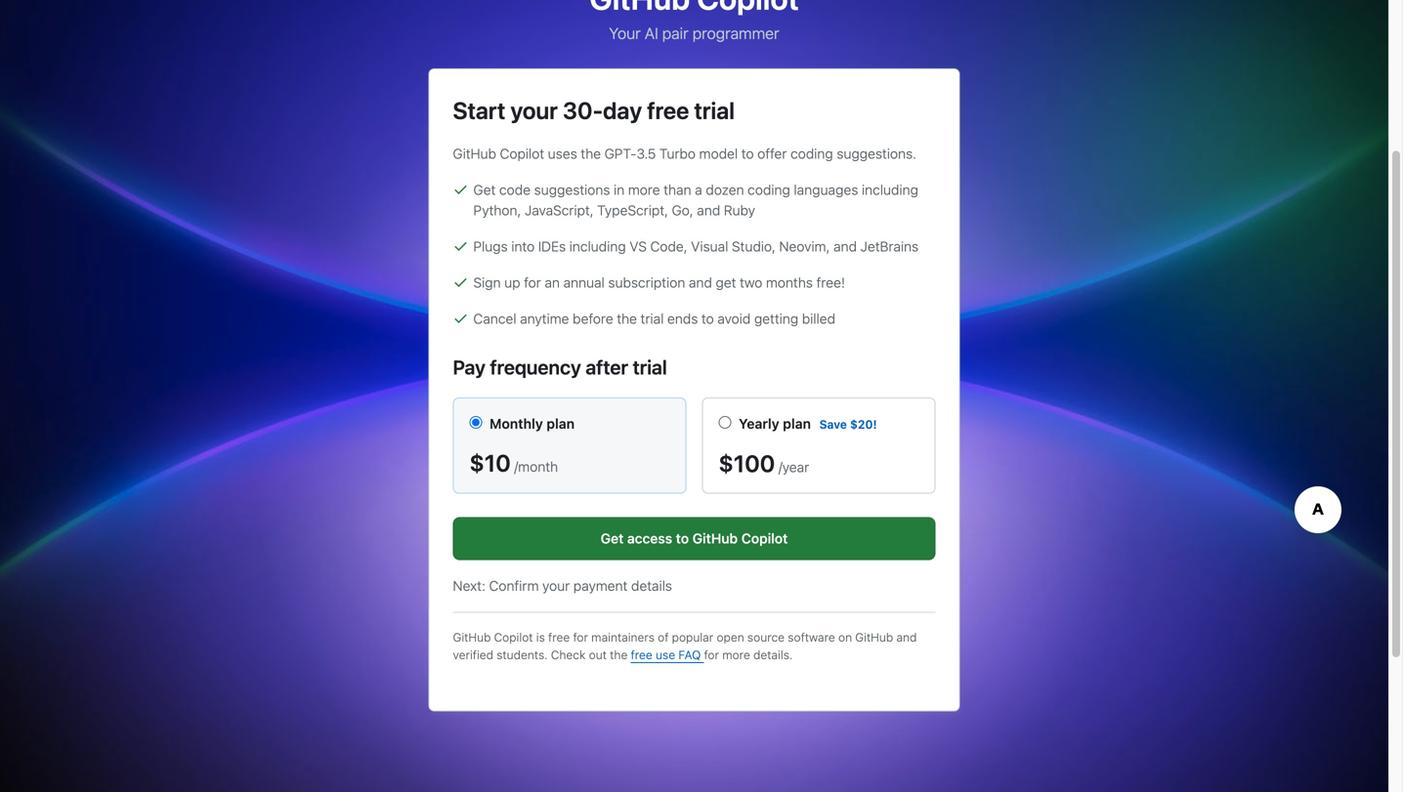 Task type: describe. For each thing, give the bounding box(es) containing it.
more for in
[[628, 182, 660, 198]]

get access to github copilot
[[601, 531, 788, 547]]

avoid
[[717, 311, 751, 327]]

0 vertical spatial to
[[741, 146, 754, 162]]

is
[[536, 631, 545, 644]]

payment
[[573, 578, 628, 594]]

30-
[[563, 97, 603, 124]]

into
[[511, 238, 535, 255]]

start your 30-day free trial
[[453, 97, 735, 124]]

getting
[[754, 311, 798, 327]]

copilot for 3.5
[[500, 146, 544, 162]]

ides
[[538, 238, 566, 255]]

of
[[658, 631, 669, 644]]

faq
[[678, 648, 701, 662]]

subscription
[[608, 275, 685, 291]]

typescript,
[[597, 202, 668, 218]]

and inside "get code suggestions in more than a dozen coding languages including python, javascript, typescript, go, and ruby"
[[697, 202, 720, 218]]

monthly plan
[[490, 416, 575, 432]]

code
[[499, 182, 531, 198]]

dozen
[[706, 182, 744, 198]]

pay
[[453, 356, 486, 379]]

get code suggestions in more than a dozen coding languages including python, javascript, typescript, go, and ruby
[[473, 182, 918, 218]]

in
[[614, 182, 625, 198]]

offer
[[757, 146, 787, 162]]

plugs into ides including vs code, visual studio, neovim, and jetbrains
[[473, 238, 919, 255]]

next: confirm your payment details
[[453, 578, 672, 594]]

0 vertical spatial coding
[[790, 146, 833, 162]]

github copilot uses the gpt-3.5 turbo model to offer coding suggestions.
[[453, 146, 916, 162]]

$20!
[[850, 418, 877, 431]]

1 horizontal spatial to
[[701, 311, 714, 327]]

copilot for maintainers
[[494, 631, 533, 644]]

ruby
[[724, 202, 755, 218]]

anytime
[[520, 311, 569, 327]]

sign up for an annual subscription and get two months free!
[[473, 275, 845, 291]]

source
[[747, 631, 785, 644]]

software
[[788, 631, 835, 644]]

/year
[[779, 459, 809, 475]]

$100
[[719, 450, 775, 477]]

yearly plan save $20!
[[739, 416, 877, 432]]

the for trial
[[617, 311, 637, 327]]

$100 /year
[[719, 450, 809, 477]]

popular
[[672, 631, 713, 644]]

gpt-
[[605, 146, 637, 162]]

your ai pair programmer
[[609, 24, 779, 43]]

day
[[603, 97, 642, 124]]

for inside github copilot is free for maintainers of popular open source software on github and verified students. check out the
[[573, 631, 588, 644]]

github right on
[[855, 631, 893, 644]]

the for gpt-
[[581, 146, 601, 162]]

and inside github copilot is free for maintainers of popular open source software on github and verified students. check out the
[[896, 631, 917, 644]]

neovim,
[[779, 238, 830, 255]]

suggestions
[[534, 182, 610, 198]]

$10 /month
[[469, 449, 558, 477]]

and left get
[[689, 275, 712, 291]]

students.
[[497, 648, 548, 662]]

python,
[[473, 202, 521, 218]]

confirm
[[489, 578, 539, 594]]

visual
[[691, 238, 728, 255]]

months
[[766, 275, 813, 291]]

including inside "get code suggestions in more than a dozen coding languages including python, javascript, typescript, go, and ruby"
[[862, 182, 918, 198]]

verified
[[453, 648, 493, 662]]

code,
[[650, 238, 687, 255]]

free use faq for more details.
[[631, 648, 793, 662]]

coding inside "get code suggestions in more than a dozen coding languages including python, javascript, typescript, go, and ruby"
[[748, 182, 790, 198]]

github down start
[[453, 146, 496, 162]]

your
[[609, 24, 641, 43]]

the inside github copilot is free for maintainers of popular open source software on github and verified students. check out the
[[610, 648, 628, 662]]

javascript,
[[525, 202, 594, 218]]

1 vertical spatial trial
[[641, 311, 664, 327]]

check
[[551, 648, 586, 662]]

monthly
[[490, 416, 543, 432]]

suggestions.
[[837, 146, 916, 162]]

vs
[[629, 238, 647, 255]]

details.
[[753, 648, 793, 662]]

billed
[[802, 311, 835, 327]]

an
[[545, 275, 560, 291]]

cancel
[[473, 311, 516, 327]]

turbo
[[659, 146, 696, 162]]

option group containing $10
[[453, 398, 936, 494]]

yearly
[[739, 416, 779, 432]]

1 vertical spatial your
[[542, 578, 570, 594]]

two
[[740, 275, 762, 291]]

free!
[[816, 275, 845, 291]]

get access to github copilot button
[[453, 517, 936, 560]]

before
[[573, 311, 613, 327]]

cancel anytime before the trial ends to avoid getting billed
[[473, 311, 835, 327]]

0 horizontal spatial including
[[569, 238, 626, 255]]

annual
[[563, 275, 605, 291]]

0 vertical spatial free
[[647, 97, 689, 124]]



Task type: locate. For each thing, give the bounding box(es) containing it.
1 horizontal spatial including
[[862, 182, 918, 198]]

and
[[697, 202, 720, 218], [833, 238, 857, 255], [689, 275, 712, 291], [896, 631, 917, 644]]

for up check
[[573, 631, 588, 644]]

trial right after
[[633, 356, 667, 379]]

plan
[[547, 416, 575, 432], [783, 416, 811, 432]]

trial up model
[[694, 97, 735, 124]]

get left access
[[601, 531, 624, 547]]

0 horizontal spatial for
[[524, 275, 541, 291]]

get inside "get code suggestions in more than a dozen coding languages including python, javascript, typescript, go, and ruby"
[[473, 182, 496, 198]]

github right access
[[692, 531, 738, 547]]

to right access
[[676, 531, 689, 547]]

github copilot is free for maintainers of popular open source software on github and verified students. check out the
[[453, 631, 917, 662]]

up
[[504, 275, 520, 291]]

the
[[581, 146, 601, 162], [617, 311, 637, 327], [610, 648, 628, 662]]

programmer
[[693, 24, 779, 43]]

2 vertical spatial copilot
[[494, 631, 533, 644]]

plan left save
[[783, 416, 811, 432]]

1 vertical spatial for
[[573, 631, 588, 644]]

0 horizontal spatial coding
[[748, 182, 790, 198]]

2 horizontal spatial to
[[741, 146, 754, 162]]

the right before
[[617, 311, 637, 327]]

out
[[589, 648, 607, 662]]

sign
[[473, 275, 501, 291]]

2 vertical spatial free
[[631, 648, 652, 662]]

frequency
[[490, 356, 581, 379]]

more inside "get code suggestions in more than a dozen coding languages including python, javascript, typescript, go, and ruby"
[[628, 182, 660, 198]]

for right faq
[[704, 648, 719, 662]]

1 horizontal spatial plan
[[783, 416, 811, 432]]

option group
[[453, 398, 936, 494]]

go,
[[672, 202, 693, 218]]

get
[[473, 182, 496, 198], [601, 531, 624, 547]]

plan for monthly
[[547, 416, 575, 432]]

2 vertical spatial the
[[610, 648, 628, 662]]

to right ends
[[701, 311, 714, 327]]

None radio
[[469, 416, 482, 429], [719, 416, 731, 429], [469, 416, 482, 429], [719, 416, 731, 429]]

get up python,
[[473, 182, 496, 198]]

the right uses
[[581, 146, 601, 162]]

access
[[627, 531, 672, 547]]

github copilot logo image
[[596, 0, 792, 14]]

free
[[647, 97, 689, 124], [548, 631, 570, 644], [631, 648, 652, 662]]

to
[[741, 146, 754, 162], [701, 311, 714, 327], [676, 531, 689, 547]]

more down open on the right bottom of page
[[722, 648, 750, 662]]

the down 'maintainers'
[[610, 648, 628, 662]]

1 vertical spatial coding
[[748, 182, 790, 198]]

including down suggestions.
[[862, 182, 918, 198]]

free up turbo
[[647, 97, 689, 124]]

your
[[510, 97, 558, 124], [542, 578, 570, 594]]

ai
[[645, 24, 658, 43]]

1 vertical spatial copilot
[[741, 531, 788, 547]]

/month
[[514, 459, 558, 475]]

2 vertical spatial for
[[704, 648, 719, 662]]

2 vertical spatial trial
[[633, 356, 667, 379]]

jetbrains
[[860, 238, 919, 255]]

to left the offer on the right top of the page
[[741, 146, 754, 162]]

copilot up 'code'
[[500, 146, 544, 162]]

after
[[586, 356, 628, 379]]

free left the use
[[631, 648, 652, 662]]

trial left ends
[[641, 311, 664, 327]]

0 vertical spatial for
[[524, 275, 541, 291]]

start
[[453, 97, 505, 124]]

plan for yearly
[[783, 416, 811, 432]]

github
[[453, 146, 496, 162], [692, 531, 738, 547], [453, 631, 491, 644], [855, 631, 893, 644]]

1 horizontal spatial for
[[573, 631, 588, 644]]

copilot down $100 /year
[[741, 531, 788, 547]]

2 horizontal spatial for
[[704, 648, 719, 662]]

2 plan from the left
[[783, 416, 811, 432]]

on
[[838, 631, 852, 644]]

1 vertical spatial more
[[722, 648, 750, 662]]

0 vertical spatial including
[[862, 182, 918, 198]]

copilot inside github copilot is free for maintainers of popular open source software on github and verified students. check out the
[[494, 631, 533, 644]]

copilot inside button
[[741, 531, 788, 547]]

coding up languages
[[790, 146, 833, 162]]

$10
[[469, 449, 511, 477]]

1 vertical spatial including
[[569, 238, 626, 255]]

1 vertical spatial the
[[617, 311, 637, 327]]

0 vertical spatial copilot
[[500, 146, 544, 162]]

free use faq link
[[631, 648, 704, 662]]

including
[[862, 182, 918, 198], [569, 238, 626, 255]]

maintainers
[[591, 631, 655, 644]]

github inside button
[[692, 531, 738, 547]]

1 plan from the left
[[547, 416, 575, 432]]

trial
[[694, 97, 735, 124], [641, 311, 664, 327], [633, 356, 667, 379]]

to inside get access to github copilot button
[[676, 531, 689, 547]]

coding up ruby
[[748, 182, 790, 198]]

copilot up "students."
[[494, 631, 533, 644]]

more for for
[[722, 648, 750, 662]]

a
[[695, 182, 702, 198]]

plugs
[[473, 238, 508, 255]]

for left an
[[524, 275, 541, 291]]

0 vertical spatial your
[[510, 97, 558, 124]]

free right is
[[548, 631, 570, 644]]

0 horizontal spatial get
[[473, 182, 496, 198]]

and right on
[[896, 631, 917, 644]]

1 vertical spatial get
[[601, 531, 624, 547]]

languages
[[794, 182, 858, 198]]

your right confirm
[[542, 578, 570, 594]]

ends
[[667, 311, 698, 327]]

0 vertical spatial trial
[[694, 97, 735, 124]]

pay frequency after trial
[[453, 356, 667, 379]]

model
[[699, 146, 738, 162]]

0 vertical spatial get
[[473, 182, 496, 198]]

0 horizontal spatial more
[[628, 182, 660, 198]]

uses
[[548, 146, 577, 162]]

plan right monthly
[[547, 416, 575, 432]]

0 horizontal spatial to
[[676, 531, 689, 547]]

details
[[631, 578, 672, 594]]

1 horizontal spatial coding
[[790, 146, 833, 162]]

next:
[[453, 578, 486, 594]]

use
[[656, 648, 675, 662]]

coding
[[790, 146, 833, 162], [748, 182, 790, 198]]

save
[[819, 418, 847, 431]]

your left 30-
[[510, 97, 558, 124]]

get for get code suggestions in more than a dozen coding languages including python, javascript, typescript, go, and ruby
[[473, 182, 496, 198]]

0 horizontal spatial plan
[[547, 416, 575, 432]]

3.5
[[637, 146, 656, 162]]

pair
[[662, 24, 689, 43]]

more up typescript,
[[628, 182, 660, 198]]

free inside github copilot is free for maintainers of popular open source software on github and verified students. check out the
[[548, 631, 570, 644]]

than
[[664, 182, 691, 198]]

get
[[716, 275, 736, 291]]

get for get access to github copilot
[[601, 531, 624, 547]]

open
[[717, 631, 744, 644]]

0 vertical spatial the
[[581, 146, 601, 162]]

0 vertical spatial more
[[628, 182, 660, 198]]

and down a at the top of page
[[697, 202, 720, 218]]

and up 'free!'
[[833, 238, 857, 255]]

1 horizontal spatial get
[[601, 531, 624, 547]]

1 vertical spatial to
[[701, 311, 714, 327]]

1 vertical spatial free
[[548, 631, 570, 644]]

copilot
[[500, 146, 544, 162], [741, 531, 788, 547], [494, 631, 533, 644]]

more
[[628, 182, 660, 198], [722, 648, 750, 662]]

2 vertical spatial to
[[676, 531, 689, 547]]

for
[[524, 275, 541, 291], [573, 631, 588, 644], [704, 648, 719, 662]]

github up verified
[[453, 631, 491, 644]]

1 horizontal spatial more
[[722, 648, 750, 662]]

studio,
[[732, 238, 776, 255]]

including up annual at the top
[[569, 238, 626, 255]]

get inside button
[[601, 531, 624, 547]]



Task type: vqa. For each thing, say whether or not it's contained in the screenshot.
Notifications image
no



